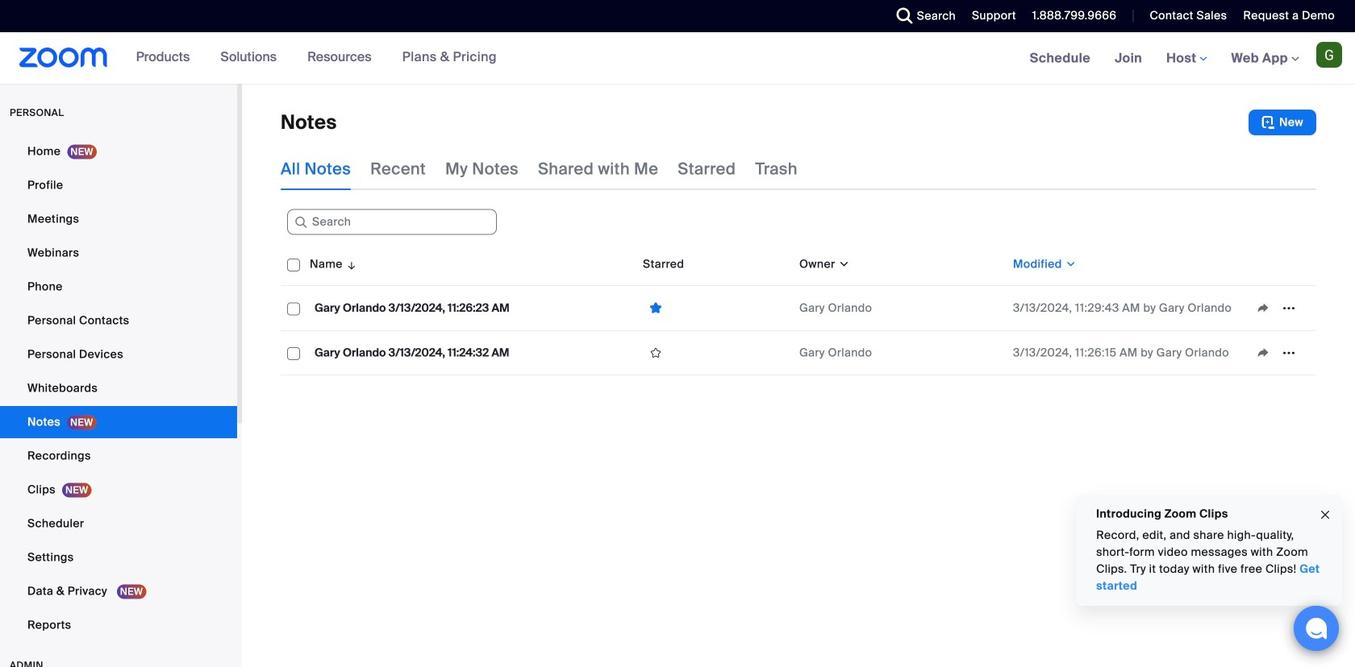 Task type: locate. For each thing, give the bounding box(es) containing it.
zoom logo image
[[19, 48, 108, 68]]

close image
[[1319, 506, 1332, 525]]

meetings navigation
[[1018, 32, 1355, 85]]

1 horizontal spatial down image
[[1062, 256, 1077, 273]]

application
[[281, 244, 1316, 376], [643, 296, 786, 321], [1250, 296, 1310, 321], [643, 341, 786, 365], [1250, 341, 1310, 365]]

down image
[[835, 256, 850, 273], [1062, 256, 1077, 273]]

1 down image from the left
[[835, 256, 850, 273]]

2 down image from the left
[[1062, 256, 1077, 273]]

profile picture image
[[1316, 42, 1342, 68]]

banner
[[0, 32, 1355, 85]]

0 horizontal spatial down image
[[835, 256, 850, 273]]

open chat image
[[1305, 618, 1328, 640], [1305, 618, 1328, 640]]



Task type: vqa. For each thing, say whether or not it's contained in the screenshot.
1st cell from the top
no



Task type: describe. For each thing, give the bounding box(es) containing it.
share image
[[1250, 301, 1276, 316]]

Search text field
[[287, 209, 497, 235]]

tabs of all notes page tab list
[[281, 148, 798, 190]]

share image
[[1250, 346, 1276, 361]]

arrow down image
[[343, 255, 358, 274]]

more options for gary orlando 3/13/2024, 11:26:23 am image
[[1276, 301, 1302, 316]]

product information navigation
[[124, 32, 509, 84]]

personal menu menu
[[0, 136, 237, 644]]

more options for gary orlando 3/13/2024, 11:24:32 am image
[[1276, 346, 1302, 361]]



